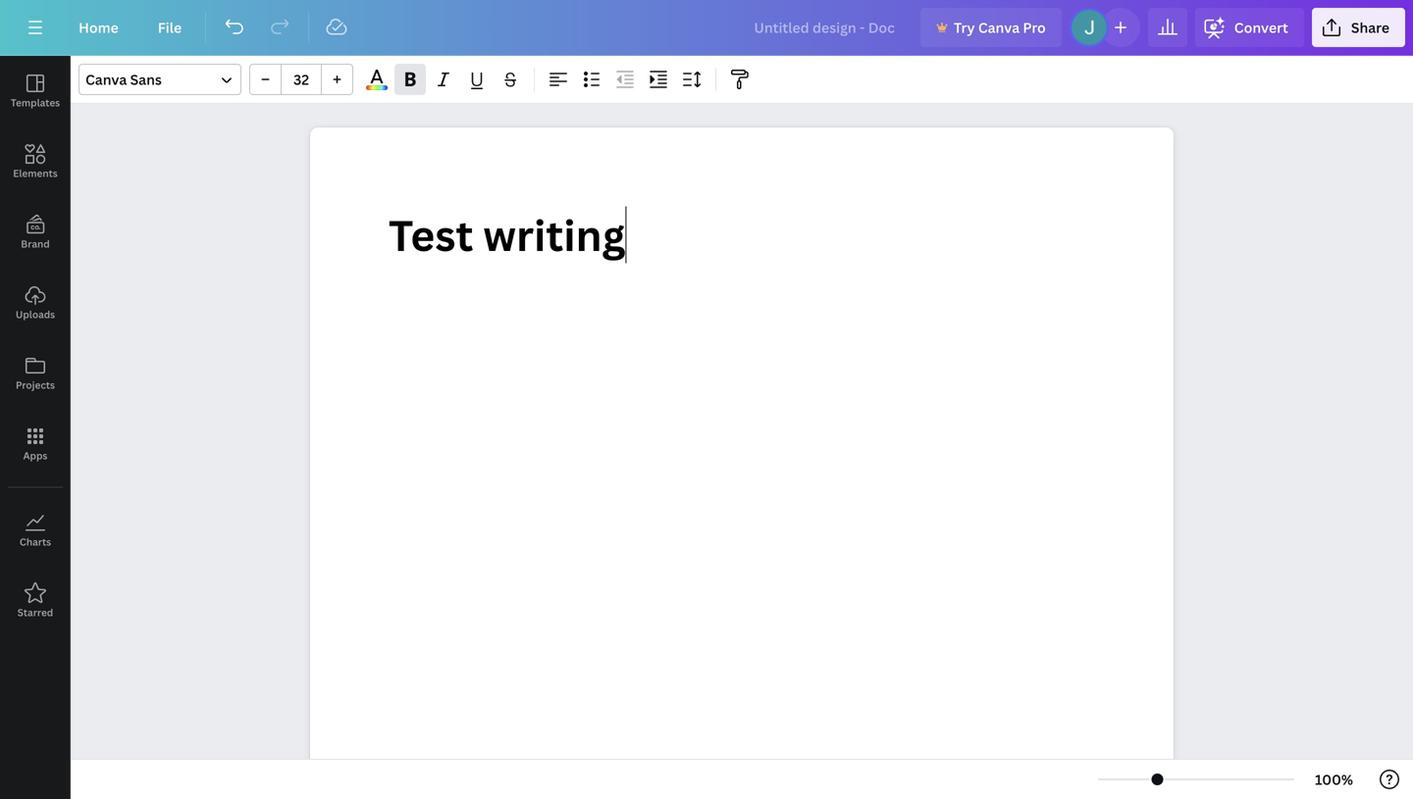 Task type: locate. For each thing, give the bounding box(es) containing it.
1 vertical spatial canva
[[85, 70, 127, 89]]

apps
[[23, 449, 47, 463]]

elements button
[[0, 127, 71, 197]]

uploads button
[[0, 268, 71, 339]]

apps button
[[0, 409, 71, 480]]

canva
[[978, 18, 1020, 37], [85, 70, 127, 89]]

main menu bar
[[0, 0, 1413, 56]]

templates
[[11, 96, 60, 109]]

share
[[1351, 18, 1390, 37]]

try
[[954, 18, 975, 37]]

projects
[[16, 379, 55, 392]]

home link
[[63, 8, 134, 47]]

canva right try
[[978, 18, 1020, 37]]

try canva pro button
[[920, 8, 1062, 47]]

canva left sans
[[85, 70, 127, 89]]

pro
[[1023, 18, 1046, 37]]

0 horizontal spatial canva
[[85, 70, 127, 89]]

sans
[[130, 70, 162, 89]]

canva sans button
[[79, 64, 241, 95]]

Test writing text field
[[310, 128, 1174, 800]]

group
[[249, 64, 353, 95]]

100%
[[1315, 771, 1353, 789]]

– – number field
[[288, 70, 315, 89]]

templates button
[[0, 56, 71, 127]]

charts button
[[0, 496, 71, 566]]

0 vertical spatial canva
[[978, 18, 1020, 37]]

test writing
[[389, 207, 626, 263]]

1 horizontal spatial canva
[[978, 18, 1020, 37]]

share button
[[1312, 8, 1405, 47]]

file
[[158, 18, 182, 37]]

test
[[389, 207, 473, 263]]

canva inside "button"
[[978, 18, 1020, 37]]



Task type: describe. For each thing, give the bounding box(es) containing it.
starred button
[[0, 566, 71, 637]]

starred
[[17, 606, 53, 620]]

convert
[[1234, 18, 1288, 37]]

color range image
[[366, 86, 387, 90]]

canva sans
[[85, 70, 162, 89]]

projects button
[[0, 339, 71, 409]]

uploads
[[16, 308, 55, 321]]

Design title text field
[[738, 8, 913, 47]]

charts
[[19, 536, 51, 549]]

elements
[[13, 167, 58, 180]]

try canva pro
[[954, 18, 1046, 37]]

convert button
[[1195, 8, 1304, 47]]

brand button
[[0, 197, 71, 268]]

side panel tab list
[[0, 56, 71, 637]]

file button
[[142, 8, 197, 47]]

100% button
[[1302, 764, 1366, 796]]

canva inside dropdown button
[[85, 70, 127, 89]]

writing
[[483, 207, 626, 263]]

home
[[79, 18, 119, 37]]

brand
[[21, 237, 50, 251]]



Task type: vqa. For each thing, say whether or not it's contained in the screenshot.
left 'all'
no



